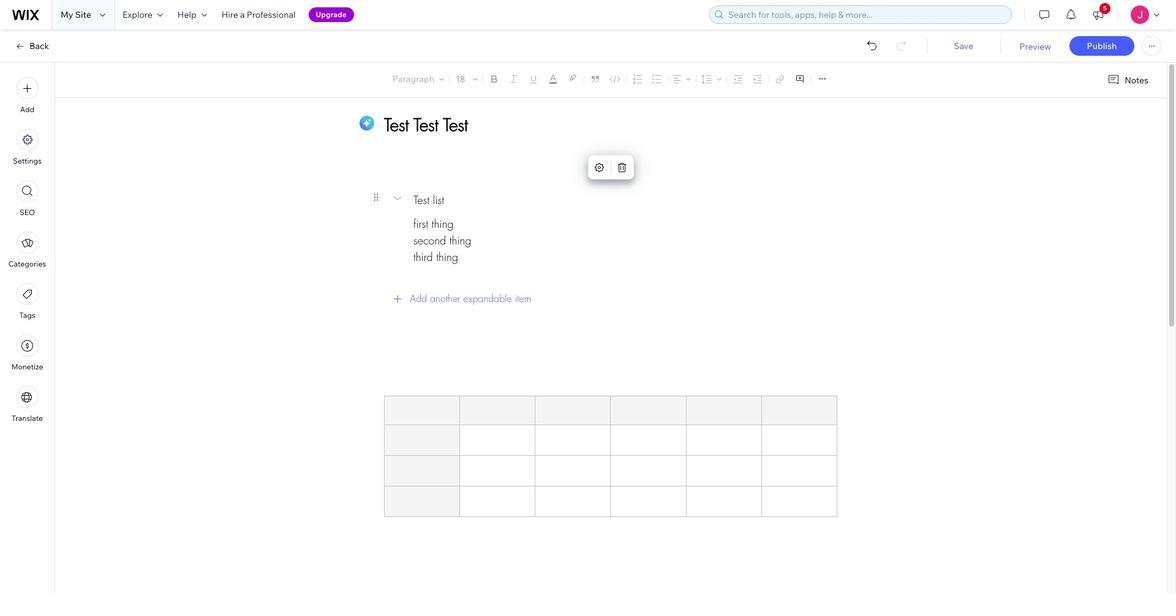 Task type: describe. For each thing, give the bounding box(es) containing it.
a
[[240, 9, 245, 20]]

translate button
[[12, 386, 43, 423]]

2 vertical spatial thing
[[436, 250, 458, 264]]

save
[[954, 40, 974, 51]]

add another expandable item button
[[384, 284, 838, 314]]

second
[[414, 234, 446, 248]]

help button
[[170, 0, 214, 29]]

item
[[515, 292, 532, 305]]

add for add another expandable item
[[410, 292, 427, 305]]

settings
[[13, 156, 42, 165]]

monetize button
[[11, 335, 43, 371]]

categories button
[[8, 232, 46, 268]]

add another expandable item
[[410, 292, 532, 305]]

tags
[[19, 311, 35, 320]]

translate
[[12, 414, 43, 423]]

third
[[414, 250, 433, 264]]

back button
[[15, 40, 49, 51]]

hire a professional link
[[214, 0, 303, 29]]

notes
[[1125, 74, 1149, 86]]

notes button
[[1103, 72, 1153, 88]]

Search for tools, apps, help & more... field
[[725, 6, 1008, 23]]

paragraph button
[[390, 70, 447, 88]]

5
[[1104, 4, 1108, 12]]

5 button
[[1085, 0, 1112, 29]]

paragraph
[[393, 74, 435, 85]]

categories
[[8, 259, 46, 268]]

my site
[[61, 9, 91, 20]]

first
[[414, 217, 428, 231]]

test list
[[414, 193, 444, 207]]

professional
[[247, 9, 296, 20]]

expandable
[[464, 292, 512, 305]]

my
[[61, 9, 73, 20]]



Task type: locate. For each thing, give the bounding box(es) containing it.
thing right second
[[450, 234, 472, 248]]

seo button
[[16, 180, 38, 217]]

add up settings button
[[20, 105, 34, 114]]

explore
[[123, 9, 153, 20]]

add left another
[[410, 292, 427, 305]]

thing
[[432, 217, 454, 231], [450, 234, 472, 248], [436, 250, 458, 264]]

add
[[20, 105, 34, 114], [410, 292, 427, 305]]

another
[[430, 292, 461, 305]]

add inside the add another expandable item button
[[410, 292, 427, 305]]

add button
[[16, 77, 38, 114]]

menu
[[0, 70, 55, 430]]

help
[[178, 9, 197, 20]]

menu containing add
[[0, 70, 55, 430]]

0 vertical spatial add
[[20, 105, 34, 114]]

preview
[[1020, 41, 1052, 52]]

Add a Catchy Title text field
[[384, 113, 824, 136]]

hire a professional
[[222, 9, 296, 20]]

0 vertical spatial thing
[[432, 217, 454, 231]]

test
[[414, 193, 430, 207]]

0 horizontal spatial add
[[20, 105, 34, 114]]

site
[[75, 9, 91, 20]]

upgrade
[[316, 10, 347, 19]]

settings button
[[13, 129, 42, 165]]

1 vertical spatial thing
[[450, 234, 472, 248]]

back
[[29, 40, 49, 51]]

thing right third
[[436, 250, 458, 264]]

upgrade button
[[309, 7, 354, 22]]

add for add
[[20, 105, 34, 114]]

seo
[[20, 208, 35, 217]]

add inside add button
[[20, 105, 34, 114]]

thing up second
[[432, 217, 454, 231]]

tags button
[[16, 283, 38, 320]]

1 vertical spatial add
[[410, 292, 427, 305]]

publish button
[[1070, 36, 1135, 56]]

hire
[[222, 9, 238, 20]]

monetize
[[11, 362, 43, 371]]

save button
[[939, 40, 989, 51]]

preview button
[[1020, 41, 1052, 52]]

list
[[433, 193, 444, 207]]

publish
[[1088, 40, 1118, 51]]

1 horizontal spatial add
[[410, 292, 427, 305]]

first thing second thing third thing
[[414, 217, 472, 264]]



Task type: vqa. For each thing, say whether or not it's contained in the screenshot.
Back
yes



